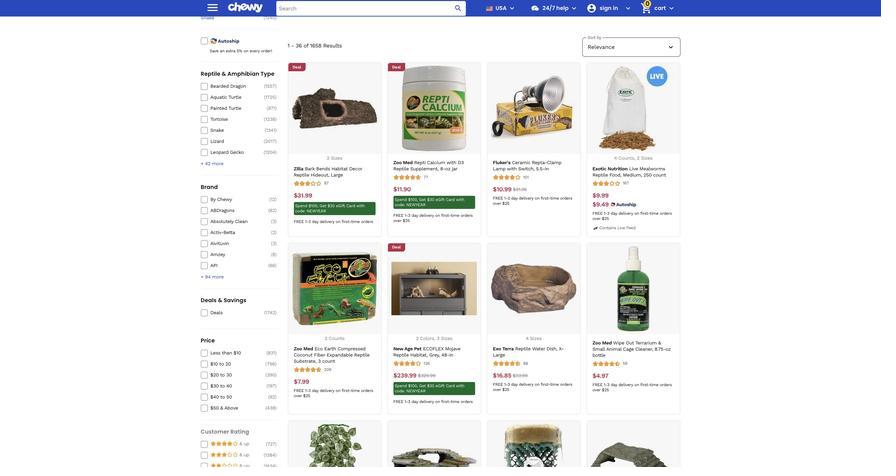 Task type: describe. For each thing, give the bounding box(es) containing it.
) for bearded dragon
[[275, 84, 277, 89]]

first- inside $4.97 free 1-3 day delivery on first-time orders over $25
[[641, 383, 650, 388]]

gecko link
[[534, 0, 569, 7]]

48-
[[442, 353, 450, 358]]

delivery inside $4.97 free 1-3 day delivery on first-time orders over $25
[[619, 383, 633, 388]]

2 right counts, at the top of the page
[[637, 155, 640, 161]]

aivituvin link
[[210, 241, 259, 247]]

$9.49 text field
[[593, 201, 609, 208]]

coconut
[[294, 353, 313, 358]]

2 vertical spatial zoo
[[294, 346, 302, 352]]

in
[[613, 4, 618, 12]]

compressed
[[338, 346, 366, 352]]

0 vertical spatial egift
[[436, 198, 445, 202]]

than
[[222, 351, 232, 356]]

1 vertical spatial live
[[618, 226, 625, 231]]

0 horizontal spatial bearded dragon link
[[210, 83, 259, 89]]

habitat,
[[410, 353, 428, 358]]

$16.85 $33.99
[[493, 372, 528, 380]]

save an extra 5% on every order!
[[210, 49, 272, 54]]

1 horizontal spatial hermit crab link
[[493, 0, 528, 7]]

spend for bark bends habitat decor reptile hideout, large
[[295, 204, 307, 208]]

871
[[268, 106, 275, 111]]

free down $239.99 text box
[[394, 400, 404, 405]]

calcium
[[427, 160, 445, 165]]

tortoise
[[210, 117, 228, 122]]

time inside $4.97 free 1-3 day delivery on first-time orders over $25
[[650, 383, 659, 388]]

turtle link
[[370, 0, 405, 7]]

over up 'livefeed' icon
[[593, 216, 601, 221]]

water
[[532, 346, 545, 352]]

type
[[261, 70, 275, 78]]

1 vertical spatial dragon
[[230, 84, 246, 89]]

in inside ceramic repta-clamp lamp with switch, 5.5-in
[[545, 166, 549, 172]]

1- down '$10.99' text field
[[504, 196, 508, 201]]

on inside $7.99 free 1-3 day delivery on first-time orders over $25
[[336, 389, 341, 394]]

$329.99
[[418, 373, 436, 379]]

on inside $4.97 free 1-3 day delivery on first-time orders over $25
[[635, 383, 640, 388]]

2 vertical spatial snake
[[210, 128, 224, 133]]

hermit crab inside list
[[497, 1, 524, 6]]

) for less than $10
[[275, 351, 277, 356]]

zoo med wipe out terrarium & small animal cage cleaner, 8.75-oz bottle image
[[591, 246, 676, 332]]

8.75-
[[655, 347, 666, 352]]

0 horizontal spatial hermit crab
[[201, 5, 228, 10]]

$30 down 87
[[328, 204, 335, 208]]

reptile inside ecoflex mojave reptile habitat, grey, 48-in
[[394, 353, 409, 358]]

( 727 )
[[266, 442, 277, 448]]

free down $9.49 'text field'
[[593, 211, 603, 216]]

more for reptile & amphibian type
[[212, 161, 224, 167]]

repti calcium with d3 reptile supplement, 8-oz jar
[[394, 160, 464, 172]]

1
[[288, 42, 290, 49]]

0 vertical spatial newyear
[[407, 203, 426, 208]]

zoo for $4.97
[[593, 340, 601, 346]]

submit search image
[[455, 4, 463, 12]]

0 vertical spatial turtle
[[381, 1, 394, 6]]

( for painted turtle
[[267, 106, 268, 111]]

0 horizontal spatial hermit
[[201, 5, 216, 10]]

( for aivituvin
[[271, 241, 273, 247]]

new age pet
[[394, 346, 422, 352]]

sizes up mealworms
[[641, 155, 653, 161]]

live mealworms reptile food, medium, 250 count
[[593, 166, 666, 178]]

free down $16.85 "text box"
[[493, 383, 503, 388]]

1- inside $4.97 free 1-3 day delivery on first-time orders over $25
[[604, 383, 607, 388]]

) for aquatic turtle
[[275, 95, 277, 100]]

bark
[[305, 166, 315, 172]]

first- inside $7.99 free 1-3 day delivery on first-time orders over $25
[[342, 389, 351, 394]]

( 438 )
[[266, 406, 277, 411]]

delivery inside $7.99 free 1-3 day delivery on first-time orders over $25
[[320, 389, 335, 394]]

1 - 36 of 1658 results
[[288, 42, 342, 49]]

egift for bark bends habitat decor reptile hideout, large
[[336, 204, 345, 208]]

bearded dragon inside list
[[296, 1, 315, 12]]

customer
[[201, 429, 229, 437]]

dragon inside list
[[298, 7, 313, 12]]

count inside "eco earth compressed coconut fiber expandable reptile substrate, 3 count"
[[322, 359, 335, 364]]

reptile water dish, x- large
[[493, 346, 564, 358]]

autoship link
[[210, 37, 259, 45]]

87
[[324, 181, 329, 186]]

$33.99 text field
[[513, 372, 528, 380]]

get for bark bends habitat decor reptile hideout, large
[[320, 204, 326, 208]]

$25 down $16.85 "text box"
[[503, 388, 510, 393]]

over inside $7.99 free 1-3 day delivery on first-time orders over $25
[[294, 394, 302, 399]]

rating
[[231, 429, 249, 437]]

( for $10 to 20
[[265, 362, 267, 367]]

$100, for bark bends habitat decor reptile hideout, large
[[309, 204, 318, 208]]

get for ecoflex mojave reptile habitat, grey, 48-in
[[419, 384, 426, 389]]

( for $40 to 50
[[268, 395, 270, 400]]

$10 inside less than $10 "link"
[[234, 351, 241, 356]]

api
[[210, 263, 218, 269]]

$10 inside $10 to 20 link
[[210, 362, 218, 367]]

menu image
[[508, 4, 517, 12]]

deal for 2 sizes
[[293, 65, 301, 69]]

free 1-3 day delivery on first-time orders for 48-
[[394, 400, 473, 405]]

chewy home image
[[228, 0, 263, 15]]

& inside wipe out terrarium & small animal cage cleaner, 8.75-oz bottle
[[659, 340, 661, 346]]

1- down $31.99 text field
[[305, 219, 309, 224]]

fiber
[[314, 353, 325, 358]]

1 ) from the top
[[275, 5, 277, 10]]

( for $30 to 40
[[267, 384, 268, 389]]

repti
[[414, 160, 426, 165]]

over down $16.85 "text box"
[[493, 388, 501, 393]]

0 horizontal spatial crab
[[218, 5, 228, 10]]

0 vertical spatial card
[[446, 198, 455, 202]]

card for bark bends habitat decor reptile hideout, large
[[346, 204, 355, 208]]

reptile inside bark bends habitat decor reptile hideout, large
[[294, 172, 309, 178]]

( 197 )
[[267, 384, 277, 389]]

1204
[[265, 150, 275, 155]]

wipe
[[614, 340, 625, 346]]

0 horizontal spatial bearded
[[210, 84, 229, 89]]

counts
[[329, 336, 345, 341]]

1 horizontal spatial lizard link
[[329, 0, 364, 7]]

abdragons link
[[210, 208, 259, 214]]

help menu image
[[570, 4, 579, 12]]

$10.99 text field
[[493, 186, 512, 193]]

( 871 )
[[267, 106, 277, 111]]

$30 to 40 link
[[210, 383, 259, 390]]

to for $20
[[220, 373, 225, 378]]

3 up ( 8 )
[[273, 241, 275, 247]]

24 ) from the top
[[275, 442, 277, 448]]

42
[[205, 161, 211, 167]]

large inside reptile water dish, x- large
[[493, 353, 505, 358]]

cart menu image
[[668, 4, 676, 12]]

$16.85
[[493, 372, 512, 380]]

$10.99 $21.36
[[493, 186, 527, 193]]

1- down $239.99 text box
[[405, 400, 408, 405]]

1 horizontal spatial hermit
[[497, 1, 512, 6]]

less than $10
[[210, 351, 241, 356]]

3 down $9.49 'text field'
[[607, 211, 610, 216]]

substrate,
[[294, 359, 317, 364]]

$21.36 text field
[[513, 186, 527, 193]]

expandable
[[327, 353, 353, 358]]

1725
[[265, 95, 275, 100]]

$239.99
[[394, 372, 417, 380]]

) for by chewy
[[275, 197, 277, 202]]

of
[[304, 42, 309, 49]]

reptile inside repti calcium with d3 reptile supplement, 8-oz jar
[[394, 166, 409, 172]]

nutrition
[[608, 166, 628, 172]]

( for deals
[[264, 310, 266, 316]]

( for $50 & above
[[266, 406, 267, 411]]

& up for ( 727 )
[[239, 442, 250, 447]]

$10 to 20 link
[[210, 361, 259, 368]]

2 for bark bends habitat decor reptile hideout, large
[[327, 155, 330, 161]]

zoo med eco earth compressed coconut fiber expandable reptile substrate, 3 count image
[[292, 246, 377, 332]]

88
[[523, 362, 528, 366]]

ceramic
[[512, 160, 531, 165]]

1- down $16.85 "text box"
[[504, 383, 508, 388]]

leopard gecko
[[210, 150, 244, 155]]

medium,
[[623, 172, 642, 178]]

livefeed image
[[593, 226, 598, 231]]

) for activ-betta
[[275, 230, 277, 236]]

sign in link
[[584, 0, 623, 17]]

$239.99 text field
[[394, 372, 417, 380]]

bottle
[[593, 353, 606, 358]]

1340
[[265, 15, 275, 20]]

deals for deals & savings
[[201, 297, 217, 305]]

& up for ( 1384 )
[[239, 453, 250, 458]]

0 vertical spatial get
[[419, 198, 426, 202]]

8
[[272, 252, 275, 258]]

to for $30
[[220, 384, 225, 389]]

$11.90
[[394, 186, 411, 193]]

1341
[[266, 128, 275, 133]]

$50 & above link
[[210, 406, 259, 412]]

3 inside $7.99 free 1-3 day delivery on first-time orders over $25
[[309, 389, 311, 394]]

sizes up mojave
[[441, 336, 453, 341]]

$329.99 text field
[[418, 372, 436, 380]]

card for ecoflex mojave reptile habitat, grey, 48-in
[[446, 384, 455, 389]]

) for deals
[[275, 310, 277, 316]]

penn-plax reptology shale scape step ledge & cave lizard hideout, large image
[[392, 424, 477, 468]]

reptile inside live mealworms reptile food, medium, 250 count
[[593, 172, 608, 178]]

) for snake
[[275, 128, 277, 133]]

menu image
[[206, 1, 219, 14]]

3 up the ( 2 )
[[273, 219, 275, 225]]

1 vertical spatial gecko
[[230, 150, 244, 155]]

over down the $11.90 text box
[[394, 219, 402, 223]]

contains live feed
[[600, 226, 636, 231]]

) for api
[[275, 263, 277, 269]]

0 horizontal spatial hermit crab link
[[201, 4, 259, 10]]

1384
[[265, 453, 275, 459]]

$7.99
[[294, 379, 309, 386]]

frisco artificial watermelon terrarium vine image
[[292, 424, 377, 468]]

$4.97 text field
[[593, 373, 609, 380]]

( 66 )
[[268, 263, 277, 269]]

painted
[[210, 106, 227, 111]]

0 vertical spatial code:
[[395, 203, 405, 208]]

bearded inside list
[[296, 1, 315, 6]]

help
[[557, 4, 569, 12]]

) for $50 & above
[[275, 406, 277, 411]]

large inside bark bends habitat decor reptile hideout, large
[[331, 172, 343, 178]]

terrarium
[[636, 340, 657, 346]]

$50 & above
[[210, 406, 238, 411]]

to for $10
[[219, 362, 224, 367]]

day inside $4.97 free 1-3 day delivery on first-time orders over $25
[[611, 383, 618, 388]]

$25 down '$10.99' text field
[[503, 201, 510, 206]]

2 vertical spatial zoo med
[[294, 346, 313, 352]]

spend $100, get $30 egift card with code: newyear for bark bends habitat decor reptile hideout, large
[[295, 204, 365, 214]]

$25 down the $11.90 text box
[[403, 219, 410, 223]]

free inside $7.99 free 1-3 day delivery on first-time orders over $25
[[294, 389, 304, 394]]

( 1341 )
[[265, 128, 277, 133]]

) for aivituvin
[[275, 241, 277, 247]]

frog
[[465, 1, 474, 6]]

1 vertical spatial snake link
[[201, 15, 259, 21]]

) for abdragons
[[275, 208, 277, 214]]

exo terra reptile water dish, x-large image
[[491, 246, 577, 332]]

Product search field
[[276, 1, 466, 16]]

3 down $239.99 text box
[[408, 400, 410, 405]]

deal for 2 colors, 3 sizes
[[392, 245, 401, 250]]

newyear for ecoflex mojave reptile habitat, grey, 48-in
[[407, 389, 426, 394]]

amphibian
[[228, 70, 259, 78]]

d3
[[458, 160, 464, 165]]

24/7 help link
[[528, 0, 569, 17]]

api link
[[210, 263, 259, 269]]

sizes up water at the bottom right of page
[[530, 336, 542, 341]]

bends
[[316, 166, 330, 172]]

1 vertical spatial snake
[[201, 15, 214, 20]]

oregon silkworms small live hornworms, 25 count image
[[491, 424, 577, 468]]

) for $20 to 30
[[275, 373, 277, 378]]

$4.97
[[593, 373, 609, 380]]

spend for ecoflex mojave reptile habitat, grey, 48-in
[[395, 384, 407, 389]]

to for $40
[[220, 395, 225, 400]]

$9.99
[[593, 192, 609, 199]]

repta-
[[532, 160, 547, 165]]

more for brand
[[212, 275, 224, 280]]

zilla bark bends habitat decor reptile hideout, large image
[[292, 66, 377, 151]]

zoo med for $4.97
[[593, 340, 612, 346]]

by
[[210, 197, 216, 202]]

0 horizontal spatial lizard link
[[210, 138, 259, 145]]

oz inside repti calcium with d3 reptile supplement, 8-oz jar
[[446, 166, 451, 172]]

$30 inside $30 to 40 link
[[210, 384, 219, 389]]

$9.49
[[593, 201, 609, 208]]

$7.99 free 1-3 day delivery on first-time orders over $25
[[294, 379, 373, 399]]

) for leopard gecko
[[275, 150, 277, 155]]

4 sizes
[[526, 336, 542, 341]]



Task type: vqa. For each thing, say whether or not it's contained in the screenshot.
$4.97 the Med
yes



Task type: locate. For each thing, give the bounding box(es) containing it.
40
[[226, 384, 232, 389]]

1 horizontal spatial hermit crab
[[497, 1, 524, 6]]

list
[[288, 0, 681, 13]]

2 vertical spatial turtle
[[229, 106, 241, 111]]

free 1-3 day delivery on first-time orders over $25
[[493, 196, 573, 206], [593, 211, 672, 221], [394, 213, 473, 223], [493, 383, 573, 393]]

7 ) from the top
[[275, 128, 277, 133]]

savings
[[224, 297, 247, 305]]

( for bearded dragon
[[264, 84, 265, 89]]

cart link
[[638, 0, 666, 17]]

1 vertical spatial newyear
[[307, 209, 326, 214]]

( for leopard gecko
[[264, 150, 265, 155]]

free down $4.97 text box
[[593, 383, 603, 388]]

by chewy link
[[210, 197, 259, 203]]

4 up nutrition
[[614, 155, 617, 161]]

lizard inside list
[[340, 1, 353, 6]]

exotic
[[593, 166, 607, 172]]

exotic nutrition
[[593, 166, 628, 172]]

( 3 ) up the ( 2 )
[[271, 219, 277, 225]]

$239.99 $329.99
[[394, 372, 436, 380]]

1 vertical spatial lizard link
[[210, 138, 259, 145]]

large down exo
[[493, 353, 505, 358]]

20 ) from the top
[[275, 373, 277, 378]]

hideout,
[[311, 172, 330, 178]]

free inside $4.97 free 1-3 day delivery on first-time orders over $25
[[593, 383, 603, 388]]

empty star image
[[210, 442, 216, 447], [216, 442, 222, 447], [227, 442, 233, 447], [210, 453, 216, 458], [210, 464, 216, 468], [227, 464, 233, 468], [233, 464, 238, 468]]

$40 to 50
[[210, 395, 232, 400]]

$40
[[210, 395, 219, 400]]

2 + from the top
[[201, 275, 204, 280]]

0 vertical spatial zoo med
[[394, 160, 413, 165]]

reptile down the save
[[201, 70, 220, 78]]

Search text field
[[276, 1, 466, 16]]

0 vertical spatial $10
[[234, 351, 241, 356]]

1 horizontal spatial bearded dragon
[[296, 1, 315, 12]]

code: for ecoflex mojave reptile habitat, grey, 48-in
[[395, 389, 405, 394]]

0 vertical spatial bearded dragon link
[[288, 0, 323, 13]]

3 down $7.99 text field
[[309, 389, 311, 394]]

( 12 )
[[269, 197, 277, 202]]

gecko
[[545, 1, 558, 6], [230, 150, 244, 155]]

autoship up extra
[[218, 38, 240, 44]]

( for absolutely clean
[[271, 219, 273, 225]]

0 horizontal spatial 4
[[526, 336, 529, 341]]

code: down the $11.90 text box
[[395, 203, 405, 208]]

sizes up 'habitat'
[[331, 155, 343, 161]]

0 vertical spatial lizard
[[340, 1, 353, 6]]

( 3 ) down the ( 2 )
[[271, 241, 277, 247]]

reptile up 88
[[516, 346, 531, 352]]

5 ) from the top
[[275, 106, 277, 111]]

live up medium,
[[629, 166, 638, 172]]

lizard link
[[329, 0, 364, 7], [210, 138, 259, 145]]

usa
[[496, 4, 507, 12]]

+ for reptile & amphibian type
[[201, 161, 204, 167]]

time inside $7.99 free 1-3 day delivery on first-time orders over $25
[[351, 389, 360, 394]]

hermit
[[497, 1, 512, 6], [201, 5, 216, 10]]

brand
[[201, 184, 218, 191]]

$25 inside $7.99 free 1-3 day delivery on first-time orders over $25
[[303, 394, 310, 399]]

1 vertical spatial turtle
[[229, 95, 241, 100]]

account menu image
[[624, 4, 633, 12]]

$25 inside $4.97 free 1-3 day delivery on first-time orders over $25
[[602, 388, 609, 393]]

1 horizontal spatial in
[[545, 166, 549, 172]]

1 vertical spatial deals
[[210, 310, 223, 316]]

hermit crab left the chewy home image
[[201, 5, 228, 10]]

( 8 )
[[271, 252, 277, 258]]

spend $100, get $30 egift card with code: newyear down the 77 on the left
[[395, 198, 465, 208]]

6 ) from the top
[[275, 117, 277, 122]]

1 horizontal spatial zoo med
[[394, 160, 413, 165]]

$20 to 30 link
[[210, 372, 259, 379]]

up for ( 727 )
[[244, 442, 250, 447]]

newyear down $31.99 text field
[[307, 209, 326, 214]]

$30 down $329.99 text field
[[427, 384, 434, 389]]

newyear for bark bends habitat decor reptile hideout, large
[[307, 209, 326, 214]]

zoo med up small
[[593, 340, 612, 346]]

3 down $10.99 $21.36
[[508, 196, 510, 201]]

0 vertical spatial large
[[331, 172, 343, 178]]

2 vertical spatial code:
[[395, 389, 405, 394]]

+ left 94
[[201, 275, 204, 280]]

$16.85 text field
[[493, 372, 512, 380]]

fluker's
[[493, 160, 511, 165]]

reptile inside reptile water dish, x- large
[[516, 346, 531, 352]]

2 vertical spatial snake link
[[210, 127, 259, 134]]

1 vertical spatial $10
[[210, 362, 218, 367]]

count down mealworms
[[654, 172, 666, 178]]

22 ) from the top
[[275, 395, 277, 400]]

0 vertical spatial up
[[244, 442, 250, 447]]

extra
[[226, 49, 235, 54]]

0 vertical spatial & up
[[239, 442, 250, 447]]

0 vertical spatial zoo
[[394, 160, 402, 165]]

23 ) from the top
[[275, 406, 277, 411]]

1- down the $11.90 text box
[[405, 213, 408, 218]]

free 1-3 day delivery on first-time orders for hideout,
[[294, 219, 373, 224]]

bearded dragon
[[296, 1, 315, 12], [210, 84, 246, 89]]

2 vertical spatial med
[[304, 346, 313, 352]]

$10 to 20
[[210, 362, 231, 367]]

0 vertical spatial live
[[629, 166, 638, 172]]

crab left chewy support image
[[514, 1, 524, 6]]

+
[[201, 161, 204, 167], [201, 275, 204, 280]]

1- inside $7.99 free 1-3 day delivery on first-time orders over $25
[[305, 389, 309, 394]]

aivituvin
[[210, 241, 229, 247]]

counts,
[[619, 155, 636, 161]]

more right 42
[[212, 161, 224, 167]]

2 left colors,
[[416, 336, 419, 341]]

reptile up $11.90
[[394, 166, 409, 172]]

gecko inside "link"
[[545, 1, 558, 6]]

2 ( 3 ) from the top
[[271, 241, 277, 247]]

) for $30 to 40
[[275, 384, 277, 389]]

0 horizontal spatial gecko
[[230, 150, 244, 155]]

$30
[[427, 198, 434, 202], [328, 204, 335, 208], [210, 384, 219, 389], [427, 384, 434, 389]]

up for ( 1384 )
[[244, 453, 250, 458]]

2 for eco earth compressed coconut fiber expandable reptile substrate, 3 count
[[325, 336, 327, 341]]

large
[[331, 172, 343, 178], [493, 353, 505, 358]]

spend down $239.99 text box
[[395, 384, 407, 389]]

newyear down $239.99 $329.99 at left bottom
[[407, 389, 426, 394]]

deals for deals
[[210, 310, 223, 316]]

( for lizard
[[264, 139, 265, 144]]

( for $20 to 30
[[265, 373, 267, 378]]

decor
[[349, 166, 362, 172]]

1 horizontal spatial med
[[403, 160, 413, 165]]

1 horizontal spatial $10
[[234, 351, 241, 356]]

0 vertical spatial ( 3 )
[[271, 219, 277, 225]]

zoo up "coconut"
[[294, 346, 302, 352]]

get down 87
[[320, 204, 326, 208]]

$9.99 text field
[[593, 192, 609, 199]]

filled star image
[[210, 442, 216, 447], [222, 442, 227, 447], [210, 453, 216, 458], [216, 453, 222, 458], [227, 453, 233, 458], [216, 464, 222, 468], [222, 464, 227, 468], [227, 464, 233, 468]]

0 vertical spatial $100,
[[408, 198, 418, 202]]

1 vertical spatial spend
[[295, 204, 307, 208]]

hermit crab link up autoship link
[[201, 4, 259, 10]]

( for tortoise
[[264, 117, 265, 122]]

$100, down $31.99 text field
[[309, 204, 318, 208]]

1 up from the top
[[244, 442, 250, 447]]

spend down $31.99 text field
[[295, 204, 307, 208]]

21 ) from the top
[[275, 384, 277, 389]]

empty star image
[[222, 442, 227, 447], [233, 442, 238, 447], [216, 453, 222, 458], [222, 453, 227, 458], [227, 453, 233, 458], [233, 453, 238, 458], [216, 464, 222, 468], [222, 464, 227, 468]]

spend down the $11.90 text box
[[395, 198, 407, 202]]

with inside ceramic repta-clamp lamp with switch, 5.5-in
[[507, 166, 517, 172]]

0 vertical spatial deals
[[201, 297, 217, 305]]

in down mojave
[[450, 353, 454, 358]]

( for less than $10
[[267, 351, 268, 356]]

sign in
[[600, 4, 618, 12]]

2 horizontal spatial zoo med
[[593, 340, 612, 346]]

med up animal
[[602, 340, 612, 346]]

aquatic
[[210, 95, 227, 100]]

) for lizard
[[275, 139, 277, 144]]

1 vertical spatial lizard
[[210, 139, 224, 144]]

0 horizontal spatial lizard
[[210, 139, 224, 144]]

1 vertical spatial zoo med
[[593, 340, 612, 346]]

0 vertical spatial oz
[[446, 166, 451, 172]]

count inside live mealworms reptile food, medium, 250 count
[[654, 172, 666, 178]]

1 vertical spatial +
[[201, 275, 204, 280]]

day inside $7.99 free 1-3 day delivery on first-time orders over $25
[[312, 389, 319, 394]]

0 vertical spatial in
[[545, 166, 549, 172]]

$31.99
[[294, 192, 312, 199]]

orders inside $4.97 free 1-3 day delivery on first-time orders over $25
[[660, 383, 672, 388]]

1 horizontal spatial gecko
[[545, 1, 558, 6]]

in
[[545, 166, 549, 172], [450, 353, 454, 358]]

2 ) from the top
[[275, 15, 277, 20]]

0 horizontal spatial dragon
[[230, 84, 246, 89]]

8 ) from the top
[[275, 139, 277, 144]]

1 vertical spatial bearded
[[210, 84, 229, 89]]

1- down $7.99 text field
[[305, 389, 309, 394]]

over down '$10.99' text field
[[493, 201, 501, 206]]

pet
[[414, 346, 422, 352]]

0 vertical spatial bearded dragon
[[296, 1, 315, 12]]

0 horizontal spatial bearded dragon
[[210, 84, 246, 89]]

reptile
[[201, 70, 220, 78], [394, 166, 409, 172], [294, 172, 309, 178], [593, 172, 608, 178], [516, 346, 531, 352], [354, 353, 370, 358], [394, 353, 409, 358]]

2 vertical spatial egift
[[436, 384, 445, 389]]

( for abdragons
[[268, 208, 270, 214]]

live left feed
[[618, 226, 625, 231]]

0 vertical spatial spend
[[395, 198, 407, 202]]

0 horizontal spatial in
[[450, 353, 454, 358]]

2 up from the top
[[244, 453, 250, 458]]

1- down $9.49 'text field'
[[604, 211, 607, 216]]

) for tortoise
[[275, 117, 277, 122]]

1 vertical spatial autoship
[[617, 202, 637, 207]]

snake left submit search icon
[[422, 1, 435, 6]]

1238
[[265, 117, 275, 122]]

reptile down zilla
[[294, 172, 309, 178]]

abdragons
[[210, 208, 235, 214]]

1 horizontal spatial oz
[[666, 347, 671, 352]]

3 down '$16.85 $33.99'
[[508, 383, 510, 388]]

4 ) from the top
[[275, 95, 277, 100]]

17 ) from the top
[[275, 310, 277, 316]]

20
[[225, 362, 231, 367]]

1 horizontal spatial lizard
[[340, 1, 353, 6]]

orders inside $7.99 free 1-3 day delivery on first-time orders over $25
[[361, 389, 373, 394]]

14 ) from the top
[[275, 241, 277, 247]]

+ 94 more
[[201, 275, 224, 280]]

reptile down compressed
[[354, 353, 370, 358]]

$7.99 text field
[[294, 379, 309, 386]]

12
[[271, 197, 275, 202]]

1 horizontal spatial count
[[654, 172, 666, 178]]

up down rating at the left of the page
[[244, 442, 250, 447]]

zoo med for $11.90
[[394, 160, 413, 165]]

1557
[[265, 84, 275, 89]]

( 2017 )
[[264, 139, 277, 144]]

reptile down exotic
[[593, 172, 608, 178]]

( 3 ) for aivituvin
[[271, 241, 277, 247]]

switch,
[[518, 166, 535, 172]]

deals down deals & savings
[[210, 310, 223, 316]]

$40 to 50 link
[[210, 395, 259, 401]]

1 vertical spatial up
[[244, 453, 250, 458]]

grey,
[[429, 353, 440, 358]]

wipe out terrarium & small animal cage cleaner, 8.75-oz bottle
[[593, 340, 671, 358]]

4 for $9.99
[[614, 155, 617, 161]]

10 ) from the top
[[275, 197, 277, 202]]

med for $4.97
[[602, 340, 612, 346]]

( for activ-betta
[[271, 230, 273, 236]]

94
[[205, 275, 211, 280]]

18 ) from the top
[[275, 351, 277, 356]]

with inside repti calcium with d3 reptile supplement, 8-oz jar
[[447, 160, 457, 165]]

3 down the $11.90 text box
[[408, 213, 410, 218]]

list containing bearded dragon
[[288, 0, 681, 13]]

1 vertical spatial bearded dragon link
[[210, 83, 259, 89]]

1 vertical spatial 4
[[526, 336, 529, 341]]

1 vertical spatial med
[[602, 340, 612, 346]]

2 more from the top
[[212, 275, 224, 280]]

1 vertical spatial $100,
[[309, 204, 318, 208]]

0 vertical spatial count
[[654, 172, 666, 178]]

turtle for ( 871 )
[[229, 106, 241, 111]]

2 for ecoflex mojave reptile habitat, grey, 48-in
[[416, 336, 419, 341]]

( for by chewy
[[269, 197, 271, 202]]

2 left counts
[[325, 336, 327, 341]]

19 ) from the top
[[275, 362, 277, 367]]

to
[[219, 362, 224, 367], [220, 373, 225, 378], [220, 384, 225, 389], [220, 395, 225, 400]]

1 vertical spatial egift
[[336, 204, 345, 208]]

turtle for ( 1725 )
[[229, 95, 241, 100]]

$25 up 'contains'
[[602, 216, 609, 221]]

$30 down the 77 on the left
[[427, 198, 434, 202]]

$31.99 text field
[[294, 192, 312, 199]]

over down $7.99 text field
[[294, 394, 302, 399]]

hermit crab link
[[493, 0, 528, 7], [201, 4, 259, 10]]

1-
[[504, 196, 508, 201], [604, 211, 607, 216], [405, 213, 408, 218], [305, 219, 309, 224], [504, 383, 508, 388], [604, 383, 607, 388], [305, 389, 309, 394], [405, 400, 408, 405]]

chewy
[[217, 197, 232, 202]]

tortoise link
[[210, 116, 259, 123]]

fluker's ceramic repta-clamp lamp with switch, 5.5-in image
[[491, 66, 577, 151]]

to left 30 at bottom
[[220, 373, 225, 378]]

+ for brand
[[201, 275, 204, 280]]

med
[[403, 160, 413, 165], [602, 340, 612, 346], [304, 346, 313, 352]]

3 down $4.97 text box
[[607, 383, 610, 388]]

over inside $4.97 free 1-3 day delivery on first-time orders over $25
[[593, 388, 601, 393]]

zoo med up "coconut"
[[294, 346, 313, 352]]

large down 'habitat'
[[331, 172, 343, 178]]

over down $4.97 text box
[[593, 388, 601, 393]]

1 vertical spatial free 1-3 day delivery on first-time orders
[[394, 400, 473, 405]]

2 horizontal spatial med
[[602, 340, 612, 346]]

) for $10 to 20
[[275, 362, 277, 367]]

2 up ( 8 )
[[273, 230, 275, 236]]

leopard gecko link
[[210, 149, 259, 156]]

3 inside $4.97 free 1-3 day delivery on first-time orders over $25
[[607, 383, 610, 388]]

live inside live mealworms reptile food, medium, 250 count
[[629, 166, 638, 172]]

0 horizontal spatial large
[[331, 172, 343, 178]]

( 3 ) for absolutely clean
[[271, 219, 277, 225]]

+ left 42
[[201, 161, 204, 167]]

13 ) from the top
[[275, 230, 277, 236]]

2 & up from the top
[[239, 453, 250, 458]]

spend $100, get $30 egift card with code: newyear for ecoflex mojave reptile habitat, grey, 48-in
[[395, 384, 465, 394]]

( 3 )
[[271, 219, 277, 225], [271, 241, 277, 247]]

1 vertical spatial ( 3 )
[[271, 241, 277, 247]]

up left 1384
[[244, 453, 250, 458]]

0 horizontal spatial oz
[[446, 166, 451, 172]]

727
[[267, 442, 275, 448]]

) for absolutely clean
[[275, 219, 277, 225]]

831
[[268, 351, 275, 356]]

oz inside wipe out terrarium & small animal cage cleaner, 8.75-oz bottle
[[666, 347, 671, 352]]

438
[[267, 406, 275, 411]]

3 inside "eco earth compressed coconut fiber expandable reptile substrate, 3 count"
[[318, 359, 321, 364]]

0 horizontal spatial free 1-3 day delivery on first-time orders
[[294, 219, 373, 224]]

more right 94
[[212, 275, 224, 280]]

) for $40 to 50
[[275, 395, 277, 400]]

1 vertical spatial in
[[450, 353, 454, 358]]

1 vertical spatial get
[[320, 204, 326, 208]]

snake link
[[411, 0, 446, 7], [201, 15, 259, 21], [210, 127, 259, 134]]

newyear down the $11.90 text box
[[407, 203, 426, 208]]

3 down $31.99 text field
[[309, 219, 311, 224]]

deals & savings
[[201, 297, 247, 305]]

autoship
[[218, 38, 240, 44], [617, 202, 637, 207]]

0 horizontal spatial count
[[322, 359, 335, 364]]

oz left jar
[[446, 166, 451, 172]]

2 vertical spatial card
[[446, 384, 455, 389]]

1 horizontal spatial bearded dragon link
[[288, 0, 323, 13]]

$50
[[210, 406, 219, 411]]

2 vertical spatial get
[[419, 384, 426, 389]]

mojave
[[445, 346, 461, 352]]

0 vertical spatial bearded
[[296, 1, 315, 6]]

5.5-
[[536, 166, 545, 172]]

spend $100, get $30 egift card with code: newyear down 87
[[295, 204, 365, 214]]

$10 up "$20"
[[210, 362, 218, 367]]

deals link
[[210, 310, 259, 316]]

zoo med repti calcium with d3 reptile supplement, 8-oz jar image
[[392, 66, 477, 151]]

turtle
[[381, 1, 394, 6], [229, 95, 241, 100], [229, 106, 241, 111]]

snake link down tortoise link on the top of page
[[210, 127, 259, 134]]

3 ) from the top
[[275, 84, 277, 89]]

code: down $31.99 text field
[[295, 209, 306, 214]]

in down clamp on the top right
[[545, 166, 549, 172]]

) for amzey
[[275, 252, 277, 258]]

med up "coconut"
[[304, 346, 313, 352]]

0 horizontal spatial med
[[304, 346, 313, 352]]

36
[[296, 42, 302, 49]]

1 vertical spatial code:
[[295, 209, 306, 214]]

items image
[[640, 2, 653, 14]]

3 right colors,
[[437, 336, 440, 341]]

up
[[244, 442, 250, 447], [244, 453, 250, 458]]

to left 20 on the left of page
[[219, 362, 224, 367]]

$11.90 text field
[[394, 186, 411, 193]]

zilla reptile basking platform ramp, large image
[[591, 424, 676, 468]]

1 vertical spatial & up
[[239, 453, 250, 458]]

newyear
[[407, 203, 426, 208], [307, 209, 326, 214], [407, 389, 426, 394]]

1 vertical spatial card
[[346, 204, 355, 208]]

snake down menu image
[[201, 15, 214, 20]]

0 vertical spatial free 1-3 day delivery on first-time orders
[[294, 219, 373, 224]]

free down '$10.99' text field
[[493, 196, 503, 201]]

15 ) from the top
[[275, 252, 277, 258]]

zoo for $11.90
[[394, 160, 402, 165]]

egift for ecoflex mojave reptile habitat, grey, 48-in
[[436, 384, 445, 389]]

0 vertical spatial gecko
[[545, 1, 558, 6]]

$30 down "$20"
[[210, 384, 219, 389]]

9 ) from the top
[[275, 150, 277, 155]]

136
[[424, 362, 430, 366]]

less than $10 link
[[210, 350, 259, 357]]

code: for bark bends habitat decor reptile hideout, large
[[295, 209, 306, 214]]

autoship down 167
[[617, 202, 637, 207]]

1 ( 3 ) from the top
[[271, 219, 277, 225]]

snake link down menu image
[[201, 15, 259, 21]]

painted turtle link
[[210, 105, 259, 111]]

0 vertical spatial med
[[403, 160, 413, 165]]

( for api
[[268, 263, 270, 269]]

contains
[[600, 226, 616, 231]]

exotic nutrition live mealworms reptile food, medium, 250 count image
[[591, 66, 676, 151]]

spend $100, get $30 egift card with code: newyear down $329.99 text field
[[395, 384, 465, 394]]

exo
[[493, 346, 501, 352]]

activ-betta
[[210, 230, 235, 236]]

med for $11.90
[[403, 160, 413, 165]]

free down $31.99 text field
[[294, 219, 304, 224]]

$100, down the $11.90 text box
[[408, 198, 418, 202]]

3 down fiber
[[318, 359, 321, 364]]

1 & up from the top
[[239, 442, 250, 447]]

) for painted turtle
[[275, 106, 277, 111]]

habitat
[[332, 166, 348, 172]]

0 horizontal spatial $10
[[210, 362, 218, 367]]

1 horizontal spatial zoo
[[394, 160, 402, 165]]

2 vertical spatial spend
[[395, 384, 407, 389]]

code: down $239.99 text box
[[395, 389, 405, 394]]

mealworms
[[640, 166, 666, 172]]

$10.99
[[493, 186, 512, 193]]

25 ) from the top
[[275, 453, 277, 459]]

0 horizontal spatial autoship
[[218, 38, 240, 44]]

chewy support image
[[531, 4, 540, 13]]

1658
[[310, 42, 322, 49]]

11 ) from the top
[[275, 208, 277, 214]]

1 + from the top
[[201, 161, 204, 167]]

( for snake
[[265, 128, 266, 133]]

( for aquatic turtle
[[264, 95, 265, 100]]

hermit crab left chewy support image
[[497, 1, 524, 6]]

( for amzey
[[271, 252, 272, 258]]

0 vertical spatial snake
[[422, 1, 435, 6]]

in inside ecoflex mojave reptile habitat, grey, 48-in
[[450, 353, 454, 358]]

0 horizontal spatial zoo med
[[294, 346, 313, 352]]

1 vertical spatial zoo
[[593, 340, 601, 346]]

clamp
[[547, 160, 562, 165]]

reptile inside "eco earth compressed coconut fiber expandable reptile substrate, 3 count"
[[354, 353, 370, 358]]

$100, for ecoflex mojave reptile habitat, grey, 48-in
[[408, 384, 418, 389]]

-
[[291, 42, 294, 49]]

live
[[629, 166, 638, 172], [618, 226, 625, 231]]

free down $7.99 text field
[[294, 389, 304, 394]]

1 more from the top
[[212, 161, 224, 167]]

$10 right than
[[234, 351, 241, 356]]

absolutely clean link
[[210, 219, 259, 225]]

16 ) from the top
[[275, 263, 277, 269]]

0 vertical spatial snake link
[[411, 0, 446, 7]]

filled star image
[[216, 442, 222, 447], [227, 442, 233, 447], [233, 442, 238, 447], [222, 453, 227, 458], [233, 453, 238, 458], [210, 464, 216, 468], [233, 464, 238, 468]]

12 ) from the top
[[275, 219, 277, 225]]

1- down $4.97 text box
[[604, 383, 607, 388]]

1 horizontal spatial crab
[[514, 1, 524, 6]]

zoo med left repti
[[394, 160, 413, 165]]

1 horizontal spatial 4
[[614, 155, 617, 161]]

customer rating
[[201, 429, 249, 437]]

4 for $16.85
[[526, 336, 529, 341]]

1 vertical spatial large
[[493, 353, 505, 358]]

2 horizontal spatial zoo
[[593, 340, 601, 346]]

2 sizes
[[327, 155, 343, 161]]

new age pet ecoflex mojave reptile habitat, grey, 48-in image
[[392, 246, 477, 332]]

$25 down $4.97 text box
[[602, 388, 609, 393]]

activ-betta link
[[210, 230, 259, 236]]

free down the $11.90 text box
[[394, 213, 404, 218]]



